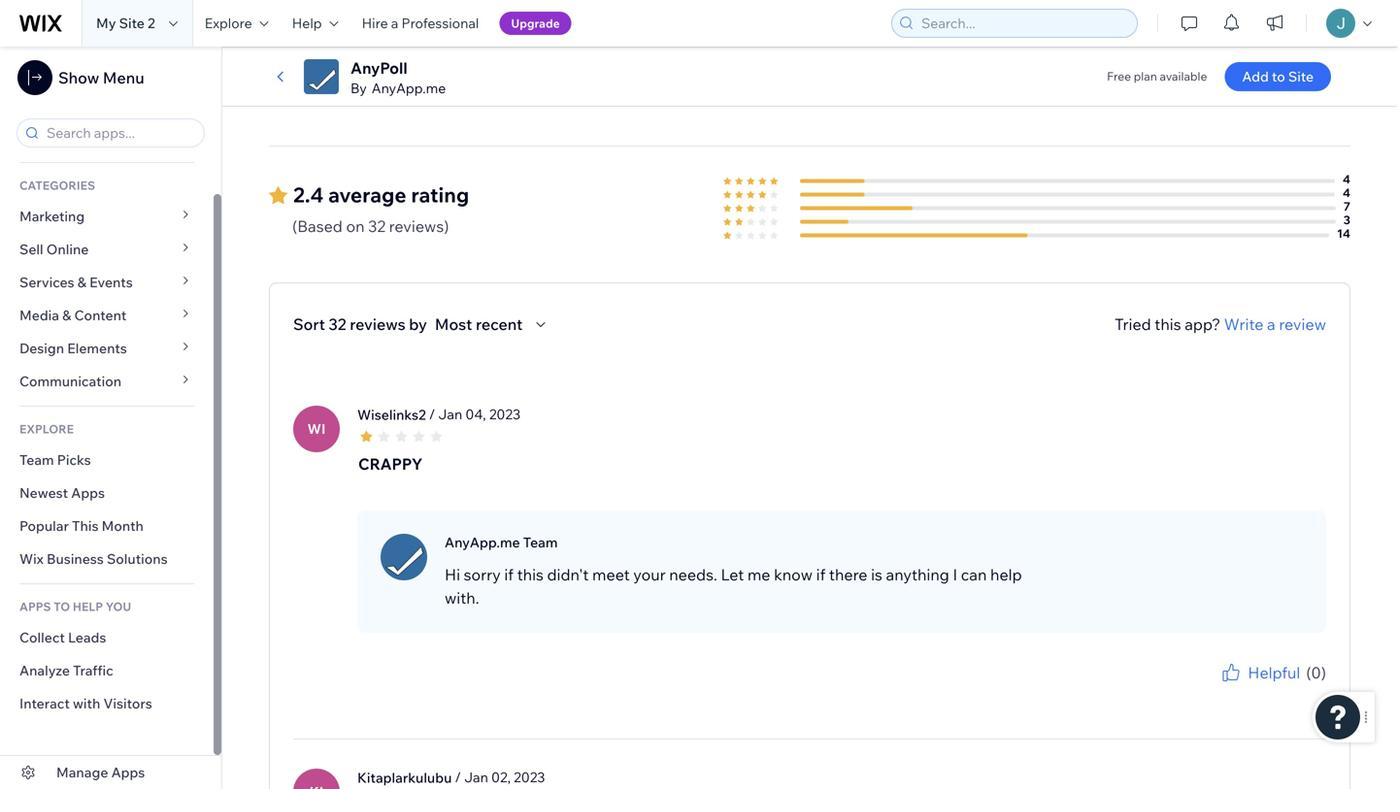Task type: locate. For each thing, give the bounding box(es) containing it.
0 vertical spatial /
[[429, 406, 435, 423]]

0 vertical spatial apps
[[71, 484, 105, 501]]

leads
[[68, 629, 106, 646]]

& left events
[[77, 274, 86, 291]]

1 horizontal spatial if
[[816, 565, 826, 584]]

0 vertical spatial this
[[1155, 315, 1181, 334]]

2
[[148, 15, 155, 32]]

2 if from the left
[[816, 565, 826, 584]]

(0)
[[1306, 663, 1326, 683]]

sort
[[293, 315, 325, 334]]

4 up 7 at the top of page
[[1343, 172, 1350, 187]]

let
[[721, 565, 744, 584]]

media & content link
[[0, 299, 214, 332]]

analyze traffic
[[19, 662, 113, 679]]

1 horizontal spatial jan
[[464, 769, 488, 786]]

1 vertical spatial this
[[517, 565, 544, 584]]

32 right sort
[[329, 315, 346, 334]]

1 4 from the top
[[1343, 172, 1350, 187]]

1 vertical spatial 2023
[[514, 769, 545, 786]]

0 horizontal spatial site
[[119, 15, 145, 32]]

apps for newest apps
[[71, 484, 105, 501]]

0 horizontal spatial if
[[504, 565, 514, 584]]

is
[[871, 565, 882, 584]]

site right to
[[1288, 68, 1314, 85]]

can
[[961, 565, 987, 584]]

32 right on
[[368, 216, 386, 236]]

interact with visitors
[[19, 695, 152, 712]]

2023 for kitaplarkulubu / jan 02, 2023
[[514, 769, 545, 786]]

1 vertical spatial site
[[1288, 68, 1314, 85]]

anyapp.me down anypoll
[[372, 80, 446, 97]]

0 vertical spatial 2023
[[489, 406, 521, 423]]

events
[[89, 274, 133, 291]]

1 horizontal spatial site
[[1288, 68, 1314, 85]]

team picks link
[[0, 444, 214, 477]]

collect leads link
[[0, 621, 214, 654]]

(based on 32 reviews)
[[292, 216, 449, 236]]

jan inside "kitaplarkulubu / jan 02, 2023"
[[464, 769, 488, 786]]

2023 inside 'wiselinks2 / jan 04, 2023'
[[489, 406, 521, 423]]

/ inside 'wiselinks2 / jan 04, 2023'
[[429, 406, 435, 423]]

this left the didn't
[[517, 565, 544, 584]]

site left 2
[[119, 15, 145, 32]]

design elements link
[[0, 332, 214, 365]]

& inside services & events "link"
[[77, 274, 86, 291]]

help
[[990, 565, 1022, 584]]

1 vertical spatial a
[[1267, 315, 1275, 334]]

& inside the media & content link
[[62, 307, 71, 324]]

your right meet
[[633, 565, 666, 584]]

1 vertical spatial jan
[[464, 769, 488, 786]]

1 vertical spatial 32
[[329, 315, 346, 334]]

0 horizontal spatial 32
[[329, 315, 346, 334]]

this
[[72, 517, 99, 534]]

professional
[[402, 15, 479, 32]]

popular
[[19, 517, 69, 534]]

0 horizontal spatial a
[[391, 15, 398, 32]]

0 horizontal spatial /
[[429, 406, 435, 423]]

jan for 04,
[[438, 406, 462, 423]]

team
[[19, 451, 54, 468], [523, 534, 558, 551]]

anyapp.me
[[372, 80, 446, 97], [445, 534, 520, 551]]

anyapp.me up sorry
[[445, 534, 520, 551]]

anypoll logo image
[[304, 59, 339, 94]]

hire
[[362, 15, 388, 32]]

apps up this
[[71, 484, 105, 501]]

2023 inside "kitaplarkulubu / jan 02, 2023"
[[514, 769, 545, 786]]

a right 'write'
[[1267, 315, 1275, 334]]

0 horizontal spatial jan
[[438, 406, 462, 423]]

0 vertical spatial jan
[[438, 406, 462, 423]]

sell
[[19, 241, 43, 258]]

1 vertical spatial &
[[62, 307, 71, 324]]

manage
[[56, 764, 108, 781]]

to
[[54, 600, 70, 614]]

a
[[391, 15, 398, 32], [1267, 315, 1275, 334]]

1 vertical spatial team
[[523, 534, 558, 551]]

4 up 3
[[1343, 186, 1350, 200]]

0 horizontal spatial &
[[62, 307, 71, 324]]

& for media
[[62, 307, 71, 324]]

7
[[1344, 199, 1350, 214]]

/ right the wiselinks2
[[429, 406, 435, 423]]

review
[[1279, 315, 1326, 334]]

this left app?
[[1155, 315, 1181, 334]]

/ for / jan 04, 2023
[[429, 406, 435, 423]]

more
[[310, 66, 348, 85]]

solutions
[[107, 550, 168, 567]]

/
[[429, 406, 435, 423], [455, 769, 461, 786]]

if right sorry
[[504, 565, 514, 584]]

0 horizontal spatial this
[[517, 565, 544, 584]]

0 vertical spatial 32
[[368, 216, 386, 236]]

& right media
[[62, 307, 71, 324]]

hire a professional link
[[350, 0, 491, 47]]

anyapp.me inside anypoll by anyapp.me
[[372, 80, 446, 97]]

you
[[1208, 684, 1228, 699]]

a right hire
[[391, 15, 398, 32]]

jan inside 'wiselinks2 / jan 04, 2023'
[[438, 406, 462, 423]]

0 horizontal spatial apps
[[71, 484, 105, 501]]

team picks
[[19, 451, 91, 468]]

0 vertical spatial a
[[391, 15, 398, 32]]

jan
[[438, 406, 462, 423], [464, 769, 488, 786]]

services
[[19, 274, 74, 291]]

0 vertical spatial anyapp.me
[[372, 80, 446, 97]]

0 vertical spatial site
[[119, 15, 145, 32]]

1 horizontal spatial team
[[523, 534, 558, 551]]

app?
[[1185, 315, 1221, 334]]

content
[[74, 307, 126, 324]]

0 horizontal spatial your
[[633, 565, 666, 584]]

2023 right 02,
[[514, 769, 545, 786]]

32
[[368, 216, 386, 236], [329, 315, 346, 334]]

reviews)
[[389, 216, 449, 236]]

0 horizontal spatial team
[[19, 451, 54, 468]]

visitors
[[103, 695, 152, 712]]

most recent button
[[435, 313, 552, 336]]

feedback
[[1275, 684, 1326, 699]]

1 vertical spatial your
[[1249, 684, 1273, 699]]

1 horizontal spatial /
[[455, 769, 461, 786]]

to
[[1272, 68, 1285, 85]]

1 horizontal spatial your
[[1249, 684, 1273, 699]]

sidebar element
[[0, 47, 222, 789]]

0 vertical spatial &
[[77, 274, 86, 291]]

recent
[[476, 315, 523, 334]]

if left there
[[816, 565, 826, 584]]

media
[[19, 307, 59, 324]]

1 vertical spatial /
[[455, 769, 461, 786]]

popular this month link
[[0, 510, 214, 543]]

jan left 04,
[[438, 406, 462, 423]]

average
[[328, 182, 406, 208]]

Search... field
[[916, 10, 1131, 37]]

jan for 02,
[[464, 769, 488, 786]]

02,
[[491, 769, 511, 786]]

anyapp.me team
[[445, 534, 558, 551]]

your right for
[[1249, 684, 1273, 699]]

0 vertical spatial your
[[633, 565, 666, 584]]

1 vertical spatial apps
[[111, 764, 145, 781]]

wiselinks2 / jan 04, 2023
[[357, 406, 521, 423]]

Search apps... field
[[41, 119, 198, 147]]

apps right manage
[[111, 764, 145, 781]]

add to site button
[[1225, 62, 1331, 91]]

didn't
[[547, 565, 589, 584]]

explore
[[19, 422, 74, 436]]

2023 right 04,
[[489, 406, 521, 423]]

read
[[269, 66, 306, 85]]

/ inside "kitaplarkulubu / jan 02, 2023"
[[455, 769, 461, 786]]

show menu button
[[17, 60, 144, 95]]

add
[[1242, 68, 1269, 85]]

1 horizontal spatial apps
[[111, 764, 145, 781]]

design
[[19, 340, 64, 357]]

/ left 02,
[[455, 769, 461, 786]]

team up the didn't
[[523, 534, 558, 551]]

team down "explore"
[[19, 451, 54, 468]]

1 if from the left
[[504, 565, 514, 584]]

jan left 02,
[[464, 769, 488, 786]]

me
[[747, 565, 770, 584]]

a n image
[[381, 534, 427, 581]]

1 horizontal spatial 32
[[368, 216, 386, 236]]

collect
[[19, 629, 65, 646]]

interact with visitors link
[[0, 687, 214, 720]]

1 horizontal spatial &
[[77, 274, 86, 291]]

0 vertical spatial team
[[19, 451, 54, 468]]

sorry
[[464, 565, 501, 584]]

show menu
[[58, 68, 144, 87]]

2023 for wiselinks2 / jan 04, 2023
[[489, 406, 521, 423]]



Task type: describe. For each thing, give the bounding box(es) containing it.
marketing
[[19, 208, 85, 225]]

you
[[106, 600, 131, 614]]

sort 32 reviews by
[[293, 315, 427, 334]]

apps to help you
[[19, 600, 131, 614]]

services & events
[[19, 274, 133, 291]]

kitaplarkulubu
[[357, 769, 452, 786]]

apps
[[19, 600, 51, 614]]

most recent
[[435, 315, 523, 334]]

free plan available
[[1107, 69, 1207, 83]]

helpful
[[1248, 663, 1300, 683]]

crappy
[[358, 454, 423, 474]]

design elements
[[19, 340, 127, 357]]

your inside the hi sorry if this didn't meet your needs. let me know if there is anything i can help with.
[[633, 565, 666, 584]]

team inside sidebar 'element'
[[19, 451, 54, 468]]

available
[[1160, 69, 1207, 83]]

manage apps
[[56, 764, 145, 781]]

analyze
[[19, 662, 70, 679]]

categories
[[19, 178, 95, 193]]

manage apps link
[[0, 756, 221, 789]]

i
[[953, 565, 957, 584]]

add to site
[[1242, 68, 1314, 85]]

2 4 from the top
[[1343, 186, 1350, 200]]

business
[[47, 550, 104, 567]]

hi
[[445, 565, 460, 584]]

newest
[[19, 484, 68, 501]]

popular this month
[[19, 517, 144, 534]]

(based
[[292, 216, 343, 236]]

3
[[1343, 213, 1350, 227]]

wix business solutions
[[19, 550, 168, 567]]

communication
[[19, 373, 124, 390]]

traffic
[[73, 662, 113, 679]]

for
[[1231, 684, 1246, 699]]

meet
[[592, 565, 630, 584]]

/ for / jan 02, 2023
[[455, 769, 461, 786]]

services & events link
[[0, 266, 214, 299]]

plan
[[1134, 69, 1157, 83]]

wix business solutions link
[[0, 543, 214, 576]]

my
[[96, 15, 116, 32]]

newest apps
[[19, 484, 105, 501]]

help button
[[280, 0, 350, 47]]

marketing link
[[0, 200, 214, 233]]

help
[[292, 15, 322, 32]]

interact
[[19, 695, 70, 712]]

reviews
[[350, 315, 406, 334]]

1 horizontal spatial this
[[1155, 315, 1181, 334]]

1 vertical spatial anyapp.me
[[445, 534, 520, 551]]

1 horizontal spatial a
[[1267, 315, 1275, 334]]

14
[[1337, 226, 1350, 241]]

by
[[350, 80, 367, 97]]

picks
[[57, 451, 91, 468]]

analyze traffic link
[[0, 654, 214, 687]]

thank you for your feedback
[[1172, 684, 1326, 699]]

upgrade
[[511, 16, 560, 31]]

this inside the hi sorry if this didn't meet your needs. let me know if there is anything i can help with.
[[517, 565, 544, 584]]

newest apps link
[[0, 477, 214, 510]]

month
[[102, 517, 144, 534]]

wiselinks2
[[357, 406, 426, 423]]

anypoll
[[350, 58, 408, 78]]

04,
[[465, 406, 486, 423]]

rating
[[411, 182, 469, 208]]

apps for manage apps
[[111, 764, 145, 781]]

free
[[1107, 69, 1131, 83]]

sell online link
[[0, 233, 214, 266]]

help
[[73, 600, 103, 614]]

tried this app? write a review
[[1115, 315, 1326, 334]]

write a review button
[[1224, 313, 1326, 336]]

most
[[435, 315, 472, 334]]

with.
[[445, 588, 479, 608]]

wi
[[307, 420, 326, 437]]

elements
[[67, 340, 127, 357]]

2.4
[[293, 182, 324, 208]]

with
[[73, 695, 100, 712]]

read more button
[[269, 64, 348, 87]]

wix
[[19, 550, 44, 567]]

site inside button
[[1288, 68, 1314, 85]]

needs.
[[669, 565, 717, 584]]

write
[[1224, 315, 1264, 334]]

hire a professional
[[362, 15, 479, 32]]

my site 2
[[96, 15, 155, 32]]

online
[[46, 241, 89, 258]]

know
[[774, 565, 813, 584]]

a inside "link"
[[391, 15, 398, 32]]

& for services
[[77, 274, 86, 291]]

upgrade button
[[499, 12, 571, 35]]

menu
[[103, 68, 144, 87]]

collect leads
[[19, 629, 106, 646]]



Task type: vqa. For each thing, say whether or not it's contained in the screenshot.
Tried
yes



